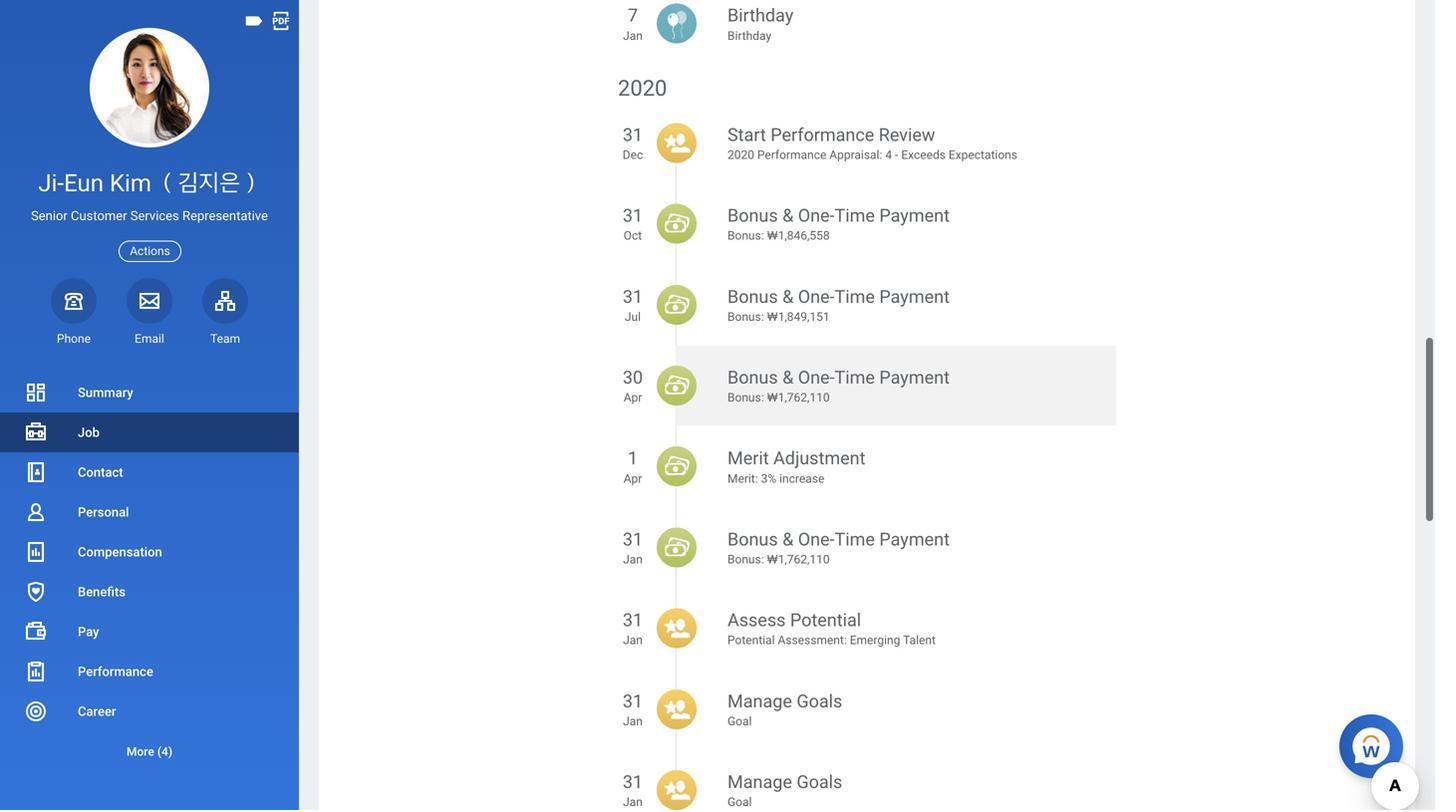 Task type: locate. For each thing, give the bounding box(es) containing it.
31 dec
[[623, 123, 643, 160]]

one- up '₩1,846,558'
[[798, 203, 835, 224]]

1 ₩1,762,110 from the top
[[767, 389, 830, 403]]

2 bonus from the top
[[728, 284, 778, 305]]

30
[[623, 365, 643, 386]]

5 31 from the top
[[623, 608, 643, 629]]

3 31 from the top
[[623, 284, 643, 305]]

bonus inside bonus & one-time payment bonus: ₩1,849,151
[[728, 284, 778, 305]]

appraisal:
[[830, 146, 883, 160]]

& down the increase
[[783, 527, 794, 548]]

more
[[127, 745, 154, 759]]

actions
[[130, 244, 170, 258]]

1 horizontal spatial 2020
[[728, 146, 755, 160]]

31 jan
[[623, 527, 643, 565], [623, 608, 643, 646], [623, 689, 643, 727], [623, 770, 643, 807]]

2 vertical spatial performance
[[78, 664, 153, 679]]

more (4)
[[127, 745, 173, 759]]

one- inside the bonus & one-time payment bonus: ₩1,846,558
[[798, 203, 835, 224]]

1 vertical spatial ₩1,762,110
[[767, 551, 830, 565]]

4 time from the top
[[835, 527, 875, 548]]

0 horizontal spatial 2020
[[618, 73, 667, 99]]

payment
[[880, 203, 950, 224], [880, 284, 950, 305], [880, 365, 950, 386], [880, 527, 950, 548]]

-
[[895, 146, 898, 160]]

1 jan from the top
[[623, 27, 643, 41]]

1 & from the top
[[783, 203, 794, 224]]

& inside bonus & one-time payment bonus: ₩1,849,151
[[783, 284, 794, 305]]

time down adjustment
[[835, 527, 875, 548]]

0 vertical spatial bonus & one-time payment bonus: ₩1,762,110
[[728, 365, 950, 403]]

eun
[[64, 169, 104, 197]]

1 bonus: from the top
[[728, 227, 764, 241]]

2 apr from the top
[[624, 470, 642, 484]]

payment for 31 jul
[[880, 284, 950, 305]]

2 payment from the top
[[880, 284, 950, 305]]

jan
[[623, 27, 643, 41], [623, 551, 643, 565], [623, 632, 643, 646], [623, 713, 643, 727], [623, 794, 643, 807]]

0 vertical spatial goal
[[728, 713, 752, 727]]

2020
[[618, 73, 667, 99], [728, 146, 755, 160]]

1 31 from the top
[[623, 123, 643, 143]]

1 31 jan from the top
[[623, 527, 643, 565]]

apr down 30
[[624, 389, 642, 403]]

one- for 31 jul
[[798, 284, 835, 305]]

bonus & one-time payment bonus: ₩1,849,151
[[728, 284, 950, 322]]

time for 30 apr
[[835, 365, 875, 386]]

tag image
[[243, 10, 265, 32]]

2 jan from the top
[[623, 551, 643, 565]]

navigation pane region
[[0, 0, 299, 810]]

bonus & one-time payment bonus: ₩1,762,110 up adjustment
[[728, 365, 950, 403]]

actions button
[[119, 241, 181, 262]]

contact link
[[0, 453, 299, 492]]

2 one- from the top
[[798, 284, 835, 305]]

goals
[[797, 689, 843, 710], [797, 770, 843, 791]]

performance up the 'appraisal:'
[[771, 123, 874, 143]]

1 vertical spatial goals
[[797, 770, 843, 791]]

bonus: inside the bonus & one-time payment bonus: ₩1,846,558
[[728, 227, 764, 241]]

1 birthday from the top
[[728, 3, 794, 24]]

&
[[783, 203, 794, 224], [783, 284, 794, 305], [783, 365, 794, 386], [783, 527, 794, 548]]

time down bonus & one-time payment bonus: ₩1,849,151
[[835, 365, 875, 386]]

assess potential potential assessment: emerging talent
[[728, 608, 936, 646]]

1 vertical spatial manage
[[728, 770, 792, 791]]

performance image
[[24, 660, 48, 684]]

one- down the increase
[[798, 527, 835, 548]]

view printable version (pdf) image
[[270, 10, 292, 32]]

1 manage from the top
[[728, 689, 792, 710]]

₩1,762,110 for 30
[[767, 389, 830, 403]]

time for 31 jul
[[835, 284, 875, 305]]

team
[[210, 332, 240, 346]]

& up ₩1,849,151
[[783, 284, 794, 305]]

2 ₩1,762,110 from the top
[[767, 551, 830, 565]]

performance up career
[[78, 664, 153, 679]]

bonus: left ₩1,849,151
[[728, 308, 764, 322]]

summary link
[[0, 373, 299, 413]]

emerging
[[850, 632, 900, 646]]

3 bonus from the top
[[728, 365, 778, 386]]

one- inside bonus & one-time payment bonus: ₩1,849,151
[[798, 284, 835, 305]]

manage
[[728, 689, 792, 710], [728, 770, 792, 791]]

career link
[[0, 692, 299, 732]]

4 one- from the top
[[798, 527, 835, 548]]

bonus: up merit at the bottom of page
[[728, 389, 764, 403]]

& inside the bonus & one-time payment bonus: ₩1,846,558
[[783, 203, 794, 224]]

goal
[[728, 713, 752, 727], [728, 794, 752, 807]]

2020 up 31 dec at the left top
[[618, 73, 667, 99]]

time for 31 oct
[[835, 203, 875, 224]]

jul
[[625, 308, 641, 322]]

2 goals from the top
[[797, 770, 843, 791]]

2 bonus & one-time payment bonus: ₩1,762,110 from the top
[[728, 527, 950, 565]]

1 bonus & one-time payment bonus: ₩1,762,110 from the top
[[728, 365, 950, 403]]

3 & from the top
[[783, 365, 794, 386]]

one- up ₩1,849,151
[[798, 284, 835, 305]]

1 goal from the top
[[728, 713, 752, 727]]

0 vertical spatial potential
[[790, 608, 861, 629]]

₩1,762,110
[[767, 389, 830, 403], [767, 551, 830, 565]]

time inside the bonus & one-time payment bonus: ₩1,846,558
[[835, 203, 875, 224]]

payment inside the bonus & one-time payment bonus: ₩1,846,558
[[880, 203, 950, 224]]

bonus inside the bonus & one-time payment bonus: ₩1,846,558
[[728, 203, 778, 224]]

0 vertical spatial apr
[[624, 389, 642, 403]]

more (4) button
[[0, 732, 299, 772]]

bonus for 31 jul
[[728, 284, 778, 305]]

time inside bonus & one-time payment bonus: ₩1,849,151
[[835, 284, 875, 305]]

4 & from the top
[[783, 527, 794, 548]]

0 vertical spatial manage
[[728, 689, 792, 710]]

exceeds
[[901, 146, 946, 160]]

2020 menu item
[[618, 72, 1116, 202]]

job image
[[24, 421, 48, 445]]

career
[[78, 704, 116, 719]]

1 vertical spatial potential
[[728, 632, 775, 646]]

payment for 30 apr
[[880, 365, 950, 386]]

0 vertical spatial manage goals goal
[[728, 689, 843, 727]]

list
[[0, 373, 299, 772]]

2 31 from the top
[[623, 203, 643, 224]]

time down the bonus & one-time payment bonus: ₩1,846,558
[[835, 284, 875, 305]]

assess
[[728, 608, 786, 629]]

list containing summary
[[0, 373, 299, 772]]

one- for 31 oct
[[798, 203, 835, 224]]

bonus down ₩1,849,151
[[728, 365, 778, 386]]

manage goals goal
[[728, 689, 843, 727], [728, 770, 843, 807]]

performance down start
[[757, 146, 827, 160]]

phone ji-eun kim （김지은） element
[[51, 331, 97, 347]]

2 time from the top
[[835, 284, 875, 305]]

1 vertical spatial birthday
[[728, 27, 772, 41]]

time for 31 jan
[[835, 527, 875, 548]]

3 bonus: from the top
[[728, 389, 764, 403]]

time
[[835, 203, 875, 224], [835, 284, 875, 305], [835, 365, 875, 386], [835, 527, 875, 548]]

potential
[[790, 608, 861, 629], [728, 632, 775, 646]]

summary image
[[24, 381, 48, 405]]

review
[[879, 123, 935, 143]]

career image
[[24, 700, 48, 724]]

& for 30 apr
[[783, 365, 794, 386]]

apr
[[624, 389, 642, 403], [624, 470, 642, 484]]

bonus: for 31 jul
[[728, 308, 764, 322]]

benefits link
[[0, 572, 299, 612]]

0 horizontal spatial potential
[[728, 632, 775, 646]]

3 one- from the top
[[798, 365, 835, 386]]

time down the 'appraisal:'
[[835, 203, 875, 224]]

bonus & one-time payment bonus: ₩1,762,110
[[728, 365, 950, 403], [728, 527, 950, 565]]

1 one- from the top
[[798, 203, 835, 224]]

bonus up ₩1,849,151
[[728, 284, 778, 305]]

bonus:
[[728, 227, 764, 241], [728, 308, 764, 322], [728, 389, 764, 403], [728, 551, 764, 565]]

31
[[623, 123, 643, 143], [623, 203, 643, 224], [623, 284, 643, 305], [623, 527, 643, 548], [623, 608, 643, 629], [623, 689, 643, 710], [623, 770, 643, 791]]

apr for 1
[[624, 470, 642, 484]]

1 vertical spatial bonus & one-time payment bonus: ₩1,762,110
[[728, 527, 950, 565]]

1 vertical spatial performance
[[757, 146, 827, 160]]

compensation
[[78, 545, 162, 560]]

birthday inside birthday birthday
[[728, 27, 772, 41]]

bonus & one-time payment bonus: ₩1,762,110 for 30
[[728, 365, 950, 403]]

bonus: inside bonus & one-time payment bonus: ₩1,849,151
[[728, 308, 764, 322]]

4 bonus: from the top
[[728, 551, 764, 565]]

bonus down merit: at the bottom of the page
[[728, 527, 778, 548]]

1 payment from the top
[[880, 203, 950, 224]]

1 apr from the top
[[624, 389, 642, 403]]

one-
[[798, 203, 835, 224], [798, 284, 835, 305], [798, 365, 835, 386], [798, 527, 835, 548]]

one- down ₩1,849,151
[[798, 365, 835, 386]]

one- for 30 apr
[[798, 365, 835, 386]]

2 & from the top
[[783, 284, 794, 305]]

apr inside "30 apr"
[[624, 389, 642, 403]]

3 time from the top
[[835, 365, 875, 386]]

potential up assessment:
[[790, 608, 861, 629]]

dec
[[623, 146, 643, 160]]

kim
[[110, 169, 151, 197]]

3 payment from the top
[[880, 365, 950, 386]]

1 vertical spatial 2020
[[728, 146, 755, 160]]

start
[[728, 123, 766, 143]]

payment inside bonus & one-time payment bonus: ₩1,849,151
[[880, 284, 950, 305]]

bonus: left '₩1,846,558'
[[728, 227, 764, 241]]

4 payment from the top
[[880, 527, 950, 548]]

potential down "assess" on the right of page
[[728, 632, 775, 646]]

apr down 1 at the left
[[624, 470, 642, 484]]

bonus & one-time payment bonus: ₩1,762,110 down the increase
[[728, 527, 950, 565]]

bonus up '₩1,846,558'
[[728, 203, 778, 224]]

1 time from the top
[[835, 203, 875, 224]]

2 bonus: from the top
[[728, 308, 764, 322]]

& down ₩1,849,151
[[783, 365, 794, 386]]

summary
[[78, 385, 133, 400]]

1 horizontal spatial potential
[[790, 608, 861, 629]]

₩1,762,110 up "assess" on the right of page
[[767, 551, 830, 565]]

birthday birthday
[[728, 3, 794, 41]]

birthday
[[728, 3, 794, 24], [728, 27, 772, 41]]

1 vertical spatial apr
[[624, 470, 642, 484]]

7 31 from the top
[[623, 770, 643, 791]]

& up '₩1,846,558'
[[783, 203, 794, 224]]

2 birthday from the top
[[728, 27, 772, 41]]

performance
[[771, 123, 874, 143], [757, 146, 827, 160], [78, 664, 153, 679]]

2020 down start
[[728, 146, 755, 160]]

compensation image
[[24, 540, 48, 564]]

pay image
[[24, 620, 48, 644]]

2 manage goals goal from the top
[[728, 770, 843, 807]]

1 bonus from the top
[[728, 203, 778, 224]]

（김지은）
[[157, 169, 261, 197]]

1 vertical spatial manage goals goal
[[728, 770, 843, 807]]

0 vertical spatial birthday
[[728, 3, 794, 24]]

0 vertical spatial ₩1,762,110
[[767, 389, 830, 403]]

mail image
[[138, 289, 161, 313]]

0 vertical spatial goals
[[797, 689, 843, 710]]

4 bonus from the top
[[728, 527, 778, 548]]

2020 inside start performance review 2020 performance appraisal: 4 - exceeds expectations
[[728, 146, 755, 160]]

₩1,849,151
[[767, 308, 830, 322]]

view team image
[[213, 289, 237, 313]]

bonus: for 31 jan
[[728, 551, 764, 565]]

personal image
[[24, 500, 48, 524]]

₩1,762,110 up adjustment
[[767, 389, 830, 403]]

1 vertical spatial goal
[[728, 794, 752, 807]]

2 manage from the top
[[728, 770, 792, 791]]

phone
[[57, 332, 91, 346]]

merit:
[[728, 470, 758, 484]]

bonus
[[728, 203, 778, 224], [728, 284, 778, 305], [728, 365, 778, 386], [728, 527, 778, 548]]

bonus: up "assess" on the right of page
[[728, 551, 764, 565]]

merit adjustment merit: 3% increase
[[728, 446, 866, 484]]

oct
[[624, 227, 642, 241]]



Task type: vqa. For each thing, say whether or not it's contained in the screenshot.
2nd Apr from the top of the page
yes



Task type: describe. For each thing, give the bounding box(es) containing it.
bonus for 30 apr
[[728, 365, 778, 386]]

bonus & one-time payment bonus: ₩1,762,110 for 31
[[728, 527, 950, 565]]

31 jul
[[623, 284, 643, 322]]

team ji-eun kim （김지은） element
[[202, 331, 248, 347]]

30 apr
[[623, 365, 643, 403]]

job link
[[0, 413, 299, 453]]

pay link
[[0, 612, 299, 652]]

31 oct
[[623, 203, 643, 241]]

₩1,846,558
[[767, 227, 830, 241]]

job
[[78, 425, 100, 440]]

31 inside 31 dec
[[623, 123, 643, 143]]

2 goal from the top
[[728, 794, 752, 807]]

ji-
[[38, 169, 64, 197]]

talent
[[903, 632, 936, 646]]

0 vertical spatial performance
[[771, 123, 874, 143]]

1 goals from the top
[[797, 689, 843, 710]]

5 jan from the top
[[623, 794, 643, 807]]

pay
[[78, 624, 99, 639]]

4
[[885, 146, 892, 160]]

7 jan
[[623, 3, 643, 41]]

1 apr
[[624, 446, 642, 484]]

assessment:
[[778, 632, 847, 646]]

ji-eun kim （김지은）
[[38, 169, 261, 197]]

4 jan from the top
[[623, 713, 643, 727]]

merit
[[728, 446, 769, 467]]

phone button
[[51, 278, 97, 347]]

3 jan from the top
[[623, 632, 643, 646]]

email
[[135, 332, 164, 346]]

expectations
[[949, 146, 1018, 160]]

4 31 jan from the top
[[623, 770, 643, 807]]

senior
[[31, 208, 68, 223]]

senior customer services representative
[[31, 208, 268, 223]]

benefits
[[78, 585, 126, 600]]

payment for 31 oct
[[880, 203, 950, 224]]

more (4) button
[[0, 740, 299, 764]]

4 31 from the top
[[623, 527, 643, 548]]

1 manage goals goal from the top
[[728, 689, 843, 727]]

adjustment
[[774, 446, 866, 467]]

contact image
[[24, 461, 48, 484]]

₩1,762,110 for 31
[[767, 551, 830, 565]]

increase
[[780, 470, 825, 484]]

bonus & one-time payment bonus: ₩1,846,558
[[728, 203, 950, 241]]

email ji-eun kim （김지은） element
[[127, 331, 172, 347]]

2 31 jan from the top
[[623, 608, 643, 646]]

3%
[[761, 470, 777, 484]]

bonus for 31 jan
[[728, 527, 778, 548]]

representative
[[182, 208, 268, 223]]

phone image
[[60, 289, 88, 313]]

7
[[628, 3, 638, 24]]

services
[[130, 208, 179, 223]]

performance link
[[0, 652, 299, 692]]

performance inside list
[[78, 664, 153, 679]]

payment for 31 jan
[[880, 527, 950, 548]]

(4)
[[157, 745, 173, 759]]

0 vertical spatial 2020
[[618, 73, 667, 99]]

personal link
[[0, 492, 299, 532]]

3 31 jan from the top
[[623, 689, 643, 727]]

email button
[[127, 278, 172, 347]]

team link
[[202, 278, 248, 347]]

apr for 30
[[624, 389, 642, 403]]

contact
[[78, 465, 123, 480]]

1
[[628, 446, 638, 467]]

6 31 from the top
[[623, 689, 643, 710]]

bonus: for 31 oct
[[728, 227, 764, 241]]

one- for 31 jan
[[798, 527, 835, 548]]

compensation link
[[0, 532, 299, 572]]

start performance review 2020 performance appraisal: 4 - exceeds expectations
[[728, 123, 1018, 160]]

& for 31 jul
[[783, 284, 794, 305]]

& for 31 jan
[[783, 527, 794, 548]]

bonus for 31 oct
[[728, 203, 778, 224]]

& for 31 oct
[[783, 203, 794, 224]]

bonus: for 30 apr
[[728, 389, 764, 403]]

benefits image
[[24, 580, 48, 604]]

personal
[[78, 505, 129, 520]]

customer
[[71, 208, 127, 223]]



